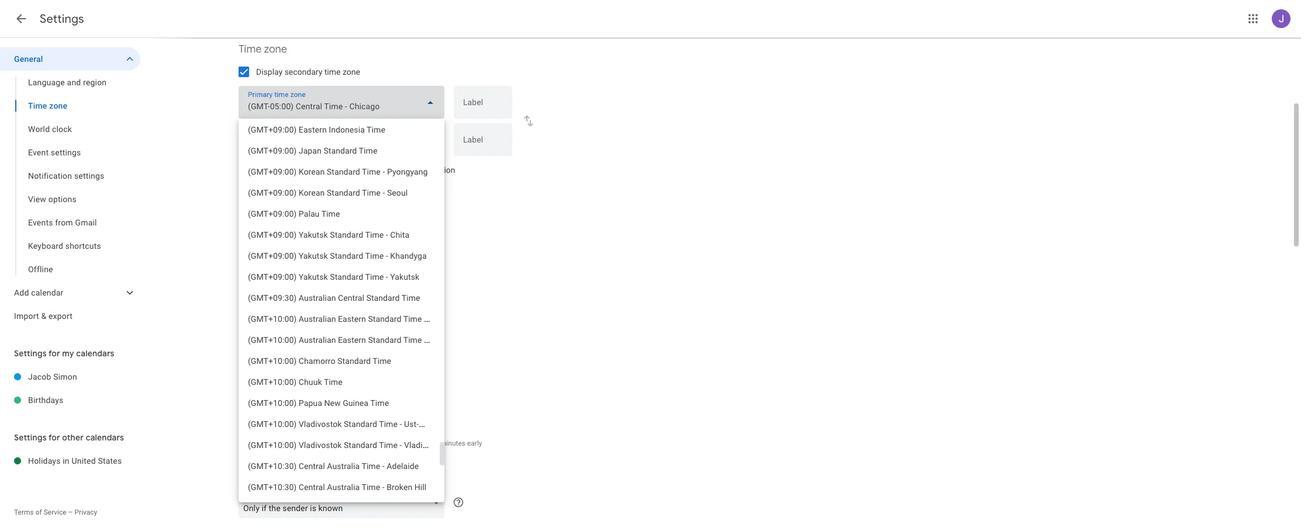 Task type: locate. For each thing, give the bounding box(es) containing it.
longer
[[379, 440, 398, 448]]

permissions
[[287, 462, 325, 470]]

my
[[308, 165, 319, 175], [62, 349, 74, 359]]

(gmt+10:00) vladivostok standard time - vladivostok option
[[239, 435, 440, 456]]

speedy
[[256, 416, 283, 425]]

early
[[348, 440, 363, 448], [467, 440, 482, 448]]

settings up holidays
[[14, 433, 47, 443]]

1 vertical spatial time
[[28, 101, 47, 111]]

time
[[239, 43, 262, 56], [28, 101, 47, 111]]

general
[[14, 54, 43, 64]]

clock up notification settings on the top left
[[52, 125, 72, 134]]

0 horizontal spatial world clock
[[28, 125, 72, 134]]

1 horizontal spatial world clock
[[239, 243, 294, 256]]

holidays
[[28, 457, 61, 466]]

world
[[278, 267, 299, 277]]

0 vertical spatial settings
[[51, 148, 81, 157]]

for left other
[[49, 433, 60, 443]]

world clock inside group
[[28, 125, 72, 134]]

2 horizontal spatial clock
[[301, 267, 320, 277]]

(gmt+10:00) chamorro standard time option
[[239, 351, 440, 372]]

10
[[431, 440, 438, 448]]

for
[[49, 349, 60, 359], [49, 433, 60, 443]]

1 vertical spatial time
[[351, 165, 367, 175]]

time zone
[[239, 43, 287, 56], [28, 101, 67, 111]]

clock
[[52, 125, 72, 134], [269, 243, 294, 256], [301, 267, 320, 277]]

world clock up notification
[[28, 125, 72, 134]]

0 vertical spatial event
[[28, 148, 49, 157]]

go back image
[[14, 12, 28, 26]]

more
[[258, 189, 274, 198]]

and left region
[[67, 78, 81, 87]]

calendars
[[76, 349, 114, 359], [86, 433, 124, 443]]

settings up notification settings on the top left
[[51, 148, 81, 157]]

united
[[72, 457, 96, 466]]

settings up jacob
[[14, 349, 47, 359]]

1 horizontal spatial clock
[[269, 243, 294, 256]]

early down (gmt+10:00) vladivostok standard time - ust-nera option
[[348, 440, 363, 448]]

settings right go back image
[[40, 12, 84, 26]]

update
[[281, 165, 306, 175]]

time zone down language on the left of page
[[28, 101, 67, 111]]

2 early from the left
[[467, 440, 482, 448]]

view options
[[28, 195, 77, 204]]

time right secondary
[[324, 67, 341, 77]]

0 vertical spatial time
[[239, 43, 262, 56]]

settings
[[51, 148, 81, 157], [74, 171, 104, 181], [267, 354, 305, 367]]

(gmt+10:00) vladivostok standard time - ust-nera option
[[239, 414, 440, 435]]

current
[[398, 165, 424, 175]]

(gmt+10:30) central australia time - broken hill option
[[239, 477, 440, 498]]

settings
[[40, 12, 84, 26], [14, 349, 47, 359], [14, 433, 47, 443]]

minutes
[[322, 440, 347, 448], [440, 440, 465, 448]]

1 vertical spatial my
[[62, 349, 74, 359]]

calendars up states on the left
[[86, 433, 124, 443]]

0 horizontal spatial clock
[[52, 125, 72, 134]]

0 horizontal spatial time
[[28, 101, 47, 111]]

for for other
[[49, 433, 60, 443]]

settings down (gmt+10:00) australian eastern standard time - lindeman option
[[267, 354, 305, 367]]

1 horizontal spatial early
[[467, 440, 482, 448]]

1 vertical spatial calendars
[[86, 433, 124, 443]]

event settings
[[28, 148, 81, 157], [239, 354, 305, 367]]

1 horizontal spatial event
[[239, 354, 265, 367]]

about
[[276, 189, 294, 198]]

0 vertical spatial my
[[308, 165, 319, 175]]

0 vertical spatial for
[[49, 349, 60, 359]]

1 horizontal spatial and
[[365, 440, 377, 448]]

to left current
[[389, 165, 396, 175]]

clock right world
[[301, 267, 320, 277]]

time zone up display
[[239, 43, 287, 56]]

calendars for settings for my calendars
[[76, 349, 114, 359]]

location
[[426, 165, 455, 175]]

settings for my calendars
[[14, 349, 114, 359]]

privacy link
[[75, 509, 97, 517]]

to right the ask
[[272, 165, 279, 175]]

birthdays tree item
[[0, 389, 140, 412]]

google
[[310, 189, 332, 198]]

minutes right 5
[[322, 440, 347, 448]]

show world clock
[[256, 267, 320, 277]]

for up jacob simon
[[49, 349, 60, 359]]

2 vertical spatial time
[[407, 189, 421, 198]]

0 vertical spatial calendars
[[76, 349, 114, 359]]

tree containing general
[[0, 47, 140, 328]]

Label for primary time zone. text field
[[463, 98, 503, 115]]

tree
[[0, 47, 140, 328]]

(gmt+10:00) australian eastern standard time - brisbane option
[[239, 309, 440, 330]]

group
[[0, 71, 140, 281]]

settings up 'options'
[[74, 171, 104, 181]]

0 horizontal spatial event
[[28, 148, 49, 157]]

0 horizontal spatial to
[[272, 165, 279, 175]]

time inside group
[[28, 101, 47, 111]]

settings for other calendars
[[14, 433, 124, 443]]

zone up (gmt+09:00) east timor time option
[[343, 67, 360, 77]]

meetings
[[285, 416, 319, 425], [285, 440, 314, 448], [400, 440, 429, 448]]

birthdays
[[28, 396, 63, 405]]

zone
[[264, 43, 287, 56], [343, 67, 360, 77], [49, 101, 67, 111], [369, 165, 387, 175]]

view
[[28, 195, 46, 204]]

and left longer
[[365, 440, 377, 448]]

secondary
[[285, 67, 322, 77]]

holidays in united states tree item
[[0, 450, 140, 473]]

show
[[256, 267, 276, 277]]

time right primary
[[351, 165, 367, 175]]

1 horizontal spatial my
[[308, 165, 319, 175]]

1 to from the left
[[272, 165, 279, 175]]

service
[[44, 509, 66, 517]]

zone up works at the left top
[[369, 165, 387, 175]]

from
[[55, 218, 73, 227]]

end 30 minute meetings 5 minutes early and longer meetings 10 minutes early
[[239, 440, 482, 448]]

early right "10"
[[467, 440, 482, 448]]

0 horizontal spatial event settings
[[28, 148, 81, 157]]

terms
[[14, 509, 34, 517]]

world up show
[[239, 243, 267, 256]]

0 vertical spatial clock
[[52, 125, 72, 134]]

1 horizontal spatial event settings
[[239, 354, 305, 367]]

minutes right "10"
[[440, 440, 465, 448]]

clock up show world clock
[[269, 243, 294, 256]]

to
[[272, 165, 279, 175], [389, 165, 396, 175]]

0 vertical spatial world clock
[[28, 125, 72, 134]]

time up display
[[239, 43, 262, 56]]

0 horizontal spatial early
[[348, 440, 363, 448]]

world clock
[[28, 125, 72, 134], [239, 243, 294, 256]]

0 vertical spatial event settings
[[28, 148, 81, 157]]

0 vertical spatial settings
[[40, 12, 84, 26]]

notification settings
[[28, 171, 104, 181]]

0 vertical spatial world
[[28, 125, 50, 134]]

1 early from the left
[[348, 440, 363, 448]]

event
[[28, 148, 49, 157], [239, 354, 265, 367]]

1 vertical spatial settings
[[14, 349, 47, 359]]

world
[[28, 125, 50, 134], [239, 243, 267, 256]]

0 horizontal spatial time zone
[[28, 101, 67, 111]]

1 vertical spatial world
[[239, 243, 267, 256]]

0 horizontal spatial minutes
[[322, 440, 347, 448]]

0 horizontal spatial time
[[324, 67, 341, 77]]

None field
[[239, 86, 444, 119], [239, 488, 449, 519], [239, 86, 444, 119], [239, 488, 449, 519]]

settings for settings for my calendars
[[14, 349, 47, 359]]

add
[[14, 288, 29, 298]]

2 for from the top
[[49, 433, 60, 443]]

1 horizontal spatial time
[[351, 165, 367, 175]]

1 vertical spatial clock
[[269, 243, 294, 256]]

1 for from the top
[[49, 349, 60, 359]]

time down language on the left of page
[[28, 101, 47, 111]]

30
[[252, 440, 260, 448]]

1 vertical spatial time zone
[[28, 101, 67, 111]]

1 vertical spatial event settings
[[239, 354, 305, 367]]

1 vertical spatial settings
[[74, 171, 104, 181]]

&
[[41, 312, 46, 321]]

1 horizontal spatial time zone
[[239, 43, 287, 56]]

world down language on the left of page
[[28, 125, 50, 134]]

1 vertical spatial for
[[49, 433, 60, 443]]

default guest permissions
[[243, 462, 325, 470]]

0 vertical spatial time
[[324, 67, 341, 77]]

learn more about how google calendar works across time zones
[[239, 189, 441, 198]]

0 horizontal spatial and
[[67, 78, 81, 87]]

1 horizontal spatial minutes
[[440, 440, 465, 448]]

calendars for settings for other calendars
[[86, 433, 124, 443]]

(gmt+10:00) australian eastern standard time - lindeman option
[[239, 330, 440, 351]]

calendar
[[334, 189, 362, 198]]

my up jacob simon tree item
[[62, 349, 74, 359]]

meetings left "10"
[[400, 440, 429, 448]]

(gmt+10:00) chuuk time option
[[239, 372, 440, 393]]

1 vertical spatial world clock
[[239, 243, 294, 256]]

world clock up show
[[239, 243, 294, 256]]

time left zones
[[407, 189, 421, 198]]

my right update at the top left of the page
[[308, 165, 319, 175]]

1 vertical spatial event
[[239, 354, 265, 367]]

0 horizontal spatial my
[[62, 349, 74, 359]]

and
[[67, 78, 81, 87], [365, 440, 377, 448]]

2 vertical spatial settings
[[14, 433, 47, 443]]

1 horizontal spatial to
[[389, 165, 396, 175]]

calendars up jacob simon tree item
[[76, 349, 114, 359]]

time
[[324, 67, 341, 77], [351, 165, 367, 175], [407, 189, 421, 198]]

(gmt+10:30) central australia time - adelaide option
[[239, 456, 440, 477]]

settings heading
[[40, 12, 84, 26]]

0 vertical spatial and
[[67, 78, 81, 87]]

0 horizontal spatial world
[[28, 125, 50, 134]]

works
[[364, 189, 383, 198]]



Task type: describe. For each thing, give the bounding box(es) containing it.
keyboard shortcuts
[[28, 242, 101, 251]]

add calendar
[[14, 288, 63, 298]]

notification
[[28, 171, 72, 181]]

and inside group
[[67, 78, 81, 87]]

terms of service – privacy
[[14, 509, 97, 517]]

events
[[28, 218, 53, 227]]

2 vertical spatial clock
[[301, 267, 320, 277]]

jacob simon tree item
[[0, 365, 140, 389]]

events from gmail
[[28, 218, 97, 227]]

keyboard
[[28, 242, 63, 251]]

1 vertical spatial and
[[365, 440, 377, 448]]

minute
[[262, 440, 283, 448]]

export
[[49, 312, 73, 321]]

birthdays link
[[28, 389, 140, 412]]

import & export
[[14, 312, 73, 321]]

shortcuts
[[65, 242, 101, 251]]

(gmt+09:00) korean standard time - pyongyang option
[[239, 161, 440, 182]]

primary
[[321, 165, 349, 175]]

offline
[[28, 265, 53, 274]]

(gmt+09:00) eastern indonesia time option
[[239, 119, 440, 140]]

simon
[[53, 372, 77, 382]]

display
[[256, 67, 283, 77]]

other
[[62, 433, 84, 443]]

(gmt+09:00) east timor time option
[[239, 98, 440, 119]]

learn
[[239, 189, 256, 198]]

zone up display
[[264, 43, 287, 56]]

(gmt+09:00) palau time option
[[239, 203, 440, 225]]

event settings inside group
[[28, 148, 81, 157]]

across
[[384, 189, 405, 198]]

meetings up 5
[[285, 416, 319, 425]]

2 horizontal spatial time
[[407, 189, 421, 198]]

jacob
[[28, 372, 51, 382]]

general tree item
[[0, 47, 140, 71]]

(gmt+11:00) bougainville time option
[[239, 498, 440, 519]]

guest
[[267, 462, 285, 470]]

meetings left 5
[[285, 440, 314, 448]]

clock inside group
[[52, 125, 72, 134]]

(gmt+09:00) yakutsk standard time - chita option
[[239, 225, 440, 246]]

end
[[239, 440, 250, 448]]

group containing language and region
[[0, 71, 140, 281]]

display secondary time zone
[[256, 67, 360, 77]]

Label for secondary time zone. text field
[[463, 136, 503, 152]]

(gmt+09:00) japan standard time option
[[239, 140, 440, 161]]

terms of service link
[[14, 509, 66, 517]]

(gmt+09:30) australian central standard time option
[[239, 288, 440, 309]]

settings for settings
[[40, 12, 84, 26]]

time zone inside group
[[28, 101, 67, 111]]

5
[[316, 440, 320, 448]]

(gmt+09:00) yakutsk standard time - khandyga option
[[239, 246, 440, 267]]

speedy meetings
[[256, 416, 319, 425]]

options
[[48, 195, 77, 204]]

calendar
[[31, 288, 63, 298]]

language and region
[[28, 78, 107, 87]]

settings for my calendars tree
[[0, 365, 140, 412]]

holidays in united states link
[[28, 450, 140, 473]]

settings for settings for other calendars
[[14, 433, 47, 443]]

2 minutes from the left
[[440, 440, 465, 448]]

(gmt+10:00) papua new guinea time option
[[239, 393, 440, 414]]

–
[[68, 509, 73, 517]]

privacy
[[75, 509, 97, 517]]

0 vertical spatial time zone
[[239, 43, 287, 56]]

gmail
[[75, 218, 97, 227]]

default
[[243, 462, 266, 470]]

how
[[295, 189, 309, 198]]

ask
[[256, 165, 270, 175]]

zones
[[423, 189, 441, 198]]

states
[[98, 457, 122, 466]]

region
[[83, 78, 107, 87]]

event inside group
[[28, 148, 49, 157]]

time zones link
[[407, 189, 441, 198]]

1 horizontal spatial time
[[239, 43, 262, 56]]

holidays in united states
[[28, 457, 122, 466]]

in
[[63, 457, 69, 466]]

world inside group
[[28, 125, 50, 134]]

language
[[28, 78, 65, 87]]

zone down language and region
[[49, 101, 67, 111]]

for for my
[[49, 349, 60, 359]]

2 to from the left
[[389, 165, 396, 175]]

of
[[35, 509, 42, 517]]

1 horizontal spatial world
[[239, 243, 267, 256]]

(gmt+09:00) korean standard time - seoul option
[[239, 182, 440, 203]]

ask to update my primary time zone to current location
[[256, 165, 455, 175]]

(gmt+09:00) yakutsk standard time - yakutsk option
[[239, 267, 440, 288]]

1 minutes from the left
[[322, 440, 347, 448]]

import
[[14, 312, 39, 321]]

jacob simon
[[28, 372, 77, 382]]

2 vertical spatial settings
[[267, 354, 305, 367]]



Task type: vqa. For each thing, say whether or not it's contained in the screenshot.
Maria
no



